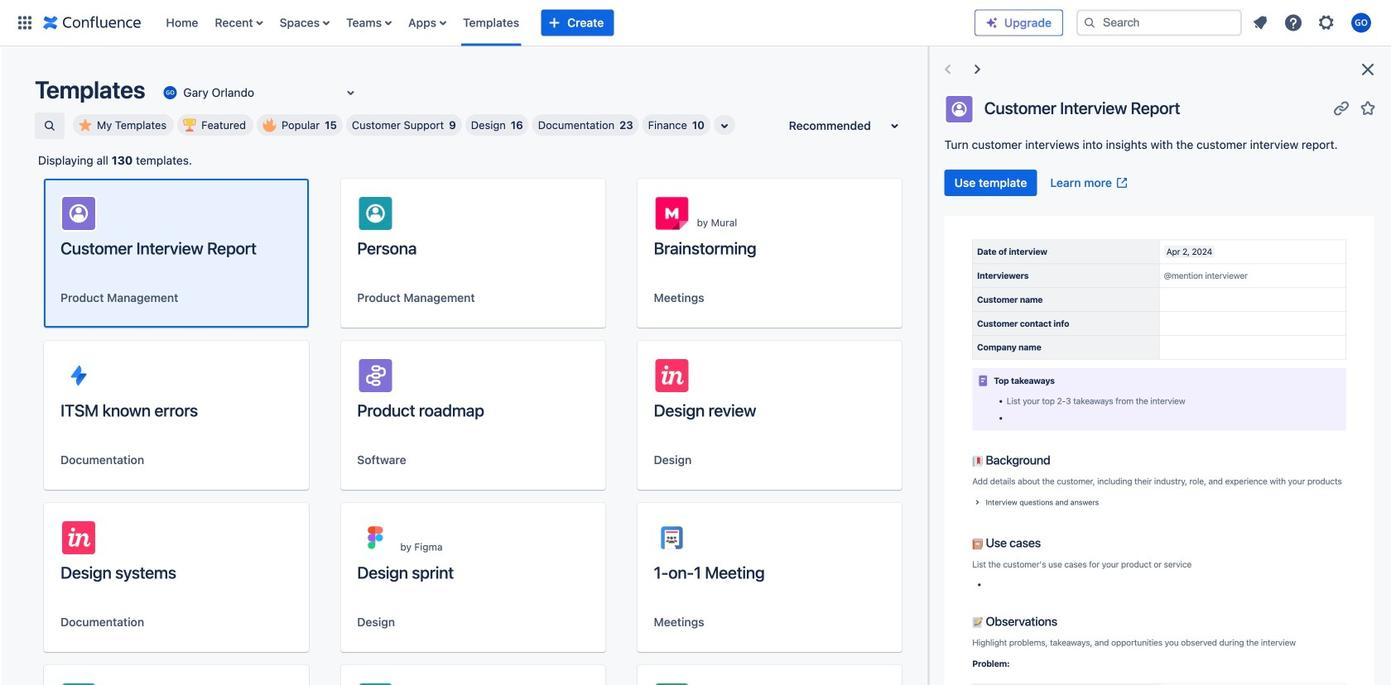 Task type: locate. For each thing, give the bounding box(es) containing it.
appswitcher icon image
[[15, 13, 35, 33]]

list
[[158, 0, 975, 46], [1246, 8, 1382, 38]]

None search field
[[1077, 10, 1243, 36]]

your profile and preferences image
[[1352, 13, 1372, 33]]

close image
[[1359, 60, 1378, 80]]

open image
[[341, 83, 361, 103]]

None text field
[[160, 84, 163, 101]]

1 horizontal spatial list
[[1246, 8, 1382, 38]]

more categories image
[[715, 116, 735, 136]]

notification icon image
[[1251, 13, 1271, 33]]

list for premium image
[[1246, 8, 1382, 38]]

Search field
[[1077, 10, 1243, 36]]

global element
[[10, 0, 975, 46]]

banner
[[0, 0, 1392, 46]]

group
[[945, 170, 1136, 196]]

confluence image
[[43, 13, 141, 33], [43, 13, 141, 33]]

premium image
[[986, 16, 999, 29]]

0 horizontal spatial list
[[158, 0, 975, 46]]

settings icon image
[[1317, 13, 1337, 33]]



Task type: describe. For each thing, give the bounding box(es) containing it.
search image
[[1084, 16, 1097, 29]]

help icon image
[[1284, 13, 1304, 33]]

next template image
[[968, 60, 988, 80]]

previous template image
[[938, 60, 958, 80]]

list for appswitcher icon
[[158, 0, 975, 46]]

share link image
[[1332, 98, 1352, 118]]

star customer interview report image
[[1359, 98, 1378, 118]]

open search bar image
[[43, 119, 56, 133]]



Task type: vqa. For each thing, say whether or not it's contained in the screenshot.
Export icon
no



